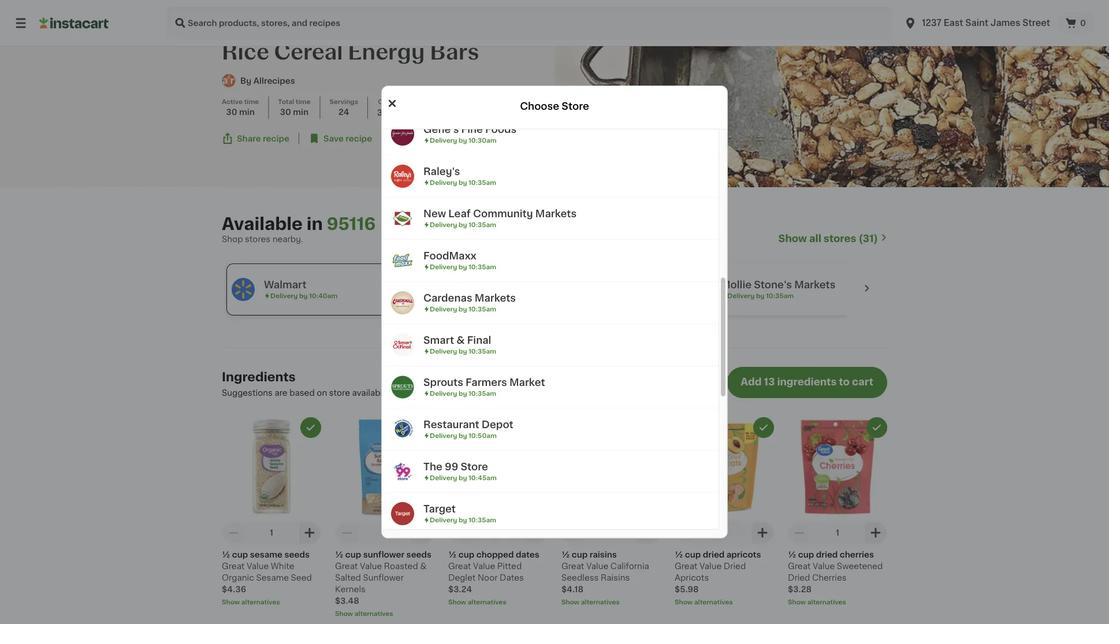 Task type: describe. For each thing, give the bounding box(es) containing it.
mollie
[[721, 280, 752, 290]]

delivery for gene's fine foods
[[430, 138, 457, 144]]

time for active time 30 min
[[244, 99, 259, 105]]

and
[[605, 389, 620, 397]]

show alternatives button for $5.98
[[675, 598, 774, 607]]

increment quantity image for ½ cup dried apricots
[[756, 526, 770, 540]]

dried for sweetened
[[816, 551, 838, 559]]

unselect item image for cherries
[[872, 423, 882, 433]]

kernels
[[335, 586, 366, 594]]

dried for dried
[[703, 551, 725, 559]]

cardenas
[[424, 294, 472, 303]]

delivery by 10:35am for raley's
[[430, 180, 496, 186]]

value for dried
[[813, 562, 835, 570]]

delivery for new leaf community markets
[[430, 222, 457, 228]]

10:35am for sprouts farmers market
[[469, 391, 496, 397]]

to inside button
[[839, 377, 850, 387]]

great for great value pitted deglet noor dates
[[448, 562, 471, 570]]

chopped
[[477, 551, 514, 559]]

value for organic
[[247, 562, 269, 570]]

show alternatives button for $4.36
[[222, 598, 321, 607]]

value for &
[[360, 562, 382, 570]]

10:40am
[[309, 293, 338, 299]]

10:45am
[[469, 475, 497, 481]]

sweetened
[[837, 562, 883, 570]]

$3.48
[[335, 597, 359, 605]]

share recipe
[[237, 135, 289, 143]]

30 for total time 30 min
[[280, 108, 291, 116]]

add 13 ingredients to cart button
[[727, 367, 888, 398]]

delivery for sprouts farmers market
[[430, 391, 457, 397]]

alternatives inside ½ cup chopped dates great value pitted deglet noor dates $3.24 show alternatives
[[468, 599, 507, 605]]

1 decrement quantity image from the left
[[340, 526, 354, 540]]

by for sprouts farmers market
[[459, 391, 467, 397]]

delivery for cardenas markets
[[430, 306, 457, 313]]

decrement quantity image for ½ cup sesame seeds
[[226, 526, 240, 540]]

by for safeway
[[527, 293, 536, 299]]

rice cereal energy bars image
[[555, 0, 1109, 187]]

share recipe button
[[222, 133, 289, 144]]

1 for ½ cup dried cherries
[[836, 529, 840, 537]]

& inside dialog
[[457, 336, 465, 346]]

show inside ½ cup dried cherries great value sweetened dried cherries $3.28 show alternatives
[[788, 599, 806, 605]]

all
[[809, 234, 822, 244]]

show alternatives button for $3.28
[[788, 598, 888, 607]]

save recipe button
[[308, 133, 372, 144]]

by for raley's
[[459, 180, 467, 186]]

value for apricots
[[700, 562, 722, 570]]

safeway
[[492, 280, 536, 290]]

(31)
[[859, 234, 878, 244]]

24
[[339, 108, 349, 116]]

2 increment quantity image from the left
[[643, 526, 656, 540]]

dates
[[516, 551, 539, 559]]

available in 95116 shop stores nearby.
[[222, 216, 376, 244]]

market
[[510, 378, 545, 388]]

delivery for raley's
[[430, 180, 457, 186]]

1 for ½ cup dried apricots
[[723, 529, 726, 537]]

target
[[424, 504, 456, 514]]

alternatives inside ½ cup dried cherries great value sweetened dried cherries $3.28 show alternatives
[[808, 599, 846, 605]]

suggestions
[[222, 389, 273, 397]]

cup for ½ cup sesame seeds
[[232, 551, 248, 559]]

by
[[240, 77, 252, 85]]

1 horizontal spatial store
[[562, 101, 589, 111]]

3 decrement quantity image from the left
[[566, 526, 580, 540]]

10:30am
[[469, 138, 497, 144]]

sunflower
[[363, 551, 405, 559]]

by for mollie stone's markets
[[756, 293, 765, 299]]

delivery by 10:30am
[[430, 138, 497, 144]]

delivery by 10:35am for new leaf community markets
[[430, 222, 496, 228]]

½ cup dried apricots great value dried apricots $5.98 show alternatives
[[675, 551, 761, 605]]

0
[[1081, 19, 1086, 27]]

foodmaxx
[[424, 251, 477, 261]]

items
[[580, 389, 603, 397]]

10:35am for mollie stone's markets
[[766, 293, 794, 299]]

use
[[399, 389, 415, 397]]

mollie stone's markets
[[721, 280, 836, 290]]

2 increment quantity image from the left
[[529, 526, 543, 540]]

10:35am for foodmaxx
[[469, 264, 496, 270]]

raisins
[[601, 574, 630, 582]]

rice cereal energy bars
[[222, 42, 479, 62]]

10:35am for raley's
[[469, 180, 496, 186]]

farmers
[[466, 378, 507, 388]]

30 for active time 30 min
[[226, 108, 237, 116]]

show alternatives button for $3.24
[[448, 598, 548, 607]]

the 99 store
[[424, 462, 488, 472]]

by for foodmaxx
[[459, 264, 467, 270]]

324
[[377, 109, 393, 117]]

based
[[290, 389, 315, 397]]

restaurant
[[424, 420, 479, 430]]

4 product group from the left
[[562, 417, 661, 607]]

seed
[[291, 574, 312, 582]]

cup for ½ cup dried cherries
[[798, 551, 814, 559]]

gene's
[[424, 125, 459, 135]]

deglet
[[448, 574, 476, 582]]

correct
[[548, 389, 578, 397]]

by for target
[[459, 517, 467, 523]]

delivery by 10:35am for mollie stone's markets
[[727, 293, 794, 299]]

½ for ½ cup dried apricots
[[675, 551, 683, 559]]

cardenas markets image
[[391, 292, 414, 315]]

roasted
[[384, 562, 418, 570]]

cherries
[[812, 574, 847, 582]]

10:35am for safeway
[[537, 293, 565, 299]]

2 decrement quantity image from the left
[[453, 526, 467, 540]]

foods
[[485, 125, 517, 135]]

noor
[[478, 574, 498, 582]]

save
[[324, 135, 344, 143]]

dried inside ½ cup dried cherries great value sweetened dried cherries $3.28 show alternatives
[[788, 574, 810, 582]]

by for the 99 store
[[459, 475, 467, 481]]

full
[[433, 389, 445, 397]]

delivery for walmart
[[270, 293, 298, 299]]

smart & final
[[424, 336, 491, 346]]

$3.24
[[448, 586, 472, 594]]

add 13 ingredients to cart
[[741, 377, 874, 387]]

delivery for safeway
[[499, 293, 526, 299]]

½ cup raisins great value california seedless raisins $4.18 show alternatives
[[562, 551, 649, 605]]

time for total time 30 min
[[296, 99, 311, 105]]

10:35am for target
[[469, 517, 496, 523]]

alternatives inside ½ cup sesame seeds great value white organic sesame seed $4.36 show alternatives
[[241, 599, 280, 605]]

mollie stone's markets image
[[689, 278, 712, 301]]

restaurant depot image
[[391, 418, 414, 441]]

delivery by 10:35am for sprouts farmers market
[[430, 391, 496, 397]]

add
[[741, 377, 762, 387]]

available
[[222, 216, 303, 233]]

confirm
[[515, 389, 546, 397]]

cup for ½ cup raisins
[[572, 551, 588, 559]]

½ cup chopped dates great value pitted deglet noor dates $3.24 show alternatives
[[448, 551, 539, 605]]

$4.36
[[222, 586, 246, 594]]

smart & final image
[[391, 334, 414, 357]]

sprouts farmers market
[[424, 378, 545, 388]]

new leaf community markets image
[[391, 207, 414, 230]]

show all stores (31)
[[779, 234, 878, 244]]

allrecipes
[[254, 77, 295, 85]]

on
[[317, 389, 327, 397]]

the
[[424, 462, 443, 472]]

½ for ½ cup sunflower seeds
[[335, 551, 343, 559]]

dried inside the ½ cup dried apricots great value dried apricots $5.98 show alternatives
[[724, 562, 746, 570]]

choose
[[520, 101, 559, 111]]

show inside ½ cup chopped dates great value pitted deglet noor dates $3.24 show alternatives
[[448, 599, 466, 605]]

pitted
[[497, 562, 522, 570]]

instacart logo image
[[39, 16, 109, 30]]

target image
[[391, 502, 414, 526]]

1 horizontal spatial markets
[[536, 209, 577, 219]]

seedless
[[562, 574, 599, 582]]

0 button
[[1057, 12, 1096, 35]]

delivery for foodmaxx
[[430, 264, 457, 270]]

0 horizontal spatial store
[[461, 462, 488, 472]]

show inside button
[[779, 234, 807, 244]]

by for cardenas markets
[[459, 306, 467, 313]]

show alternatives button for $4.18
[[562, 598, 661, 607]]

show all stores (31) button
[[779, 233, 888, 245]]



Task type: vqa. For each thing, say whether or not it's contained in the screenshot.
Shoppers
no



Task type: locate. For each thing, give the bounding box(es) containing it.
choose store
[[520, 101, 589, 111]]

bars
[[430, 42, 479, 62]]

2 horizontal spatial markets
[[795, 280, 836, 290]]

½ up salted
[[335, 551, 343, 559]]

seeds inside ½ cup sesame seeds great value white organic sesame seed $4.36 show alternatives
[[285, 551, 310, 559]]

active
[[222, 99, 243, 105]]

store
[[329, 389, 350, 397]]

½ up "$3.28"
[[788, 551, 796, 559]]

1 great from the left
[[222, 562, 245, 570]]

5 1 from the left
[[723, 529, 726, 537]]

show alternatives button down the sesame
[[222, 598, 321, 607]]

recipe right share on the top of the page
[[263, 135, 289, 143]]

1 horizontal spatial recipe
[[346, 135, 372, 143]]

value down sesame
[[247, 562, 269, 570]]

show inside the ½ cup dried apricots great value dried apricots $5.98 show alternatives
[[675, 599, 693, 605]]

3 value from the left
[[473, 562, 495, 570]]

delivery for smart & final
[[430, 348, 457, 355]]

0 horizontal spatial decrement quantity image
[[226, 526, 240, 540]]

great up apricots
[[675, 562, 698, 570]]

2 time from the left
[[296, 99, 311, 105]]

unselect item image for apricots
[[759, 423, 769, 433]]

product group
[[222, 417, 321, 607], [335, 417, 435, 618], [448, 417, 548, 607], [562, 417, 661, 607], [675, 417, 774, 607], [788, 417, 888, 607]]

sesame
[[256, 574, 289, 582]]

½ inside ½ cup sesame seeds great value white organic sesame seed $4.36 show alternatives
[[222, 551, 230, 559]]

delivery by 10:35am down 'foodmaxx'
[[430, 264, 496, 270]]

cup up salted
[[345, 551, 361, 559]]

great inside ½ cup raisins great value california seedless raisins $4.18 show alternatives
[[562, 562, 584, 570]]

by for smart & final
[[459, 348, 467, 355]]

1 horizontal spatial dried
[[788, 574, 810, 582]]

delivery by 10:35am for foodmaxx
[[430, 264, 496, 270]]

show alternatives button down raisins
[[562, 598, 661, 607]]

by down delivery by 10:45am
[[459, 517, 467, 523]]

by for gene's fine foods
[[459, 138, 467, 144]]

2 cup from the left
[[345, 551, 361, 559]]

cardenas markets
[[424, 294, 516, 303]]

community
[[473, 209, 533, 219]]

walmart image
[[232, 278, 255, 301]]

new leaf community markets
[[424, 209, 577, 219]]

stores inside available in 95116 shop stores nearby.
[[245, 235, 270, 244]]

share
[[237, 135, 261, 143]]

value up the noor
[[473, 562, 495, 570]]

seeds up white
[[285, 551, 310, 559]]

markets down 'safeway'
[[475, 294, 516, 303]]

sprouts
[[424, 378, 463, 388]]

to
[[839, 377, 850, 387], [505, 389, 513, 397]]

unselect item image for seeds
[[306, 423, 316, 433]]

value down raisins
[[587, 562, 609, 570]]

by down 'safeway'
[[527, 293, 536, 299]]

great for great value roasted & salted sunflower kernels
[[335, 562, 358, 570]]

½ inside ½ cup raisins great value california seedless raisins $4.18 show alternatives
[[562, 551, 570, 559]]

2 unselect item image from the left
[[872, 423, 882, 433]]

1 up raisins
[[610, 529, 613, 537]]

4 1 from the left
[[610, 529, 613, 537]]

unselect item image for seeds
[[419, 423, 429, 433]]

10:35am for smart & final
[[469, 348, 496, 355]]

30 inside total time 30 min
[[280, 108, 291, 116]]

6 product group from the left
[[788, 417, 888, 607]]

1 recipe from the left
[[263, 135, 289, 143]]

1 horizontal spatial increment quantity image
[[643, 526, 656, 540]]

delivery by 10:35am for safeway
[[499, 293, 565, 299]]

0 horizontal spatial to
[[505, 389, 513, 397]]

dialog
[[381, 86, 728, 539]]

seeds up the roasted
[[407, 551, 432, 559]]

total time 30 min
[[278, 99, 311, 116]]

show down "$3.28"
[[788, 599, 806, 605]]

½ inside the ½ cup dried apricots great value dried apricots $5.98 show alternatives
[[675, 551, 683, 559]]

value
[[247, 562, 269, 570], [360, 562, 382, 570], [473, 562, 495, 570], [587, 562, 609, 570], [700, 562, 722, 570], [813, 562, 835, 570]]

2 vertical spatial markets
[[475, 294, 516, 303]]

by down cardenas markets on the left top of the page
[[459, 306, 467, 313]]

final
[[467, 336, 491, 346]]

unselect item image
[[419, 423, 429, 433], [872, 423, 882, 433]]

2 1 from the left
[[383, 529, 387, 537]]

stone's
[[754, 280, 792, 290]]

cup up deglet
[[459, 551, 475, 559]]

great for great value white organic sesame seed
[[222, 562, 245, 570]]

delivery by 10:35am for cardenas markets
[[430, 306, 496, 313]]

by for walmart
[[299, 293, 308, 299]]

10:35am for cardenas markets
[[469, 306, 496, 313]]

decrement quantity image down target
[[453, 526, 467, 540]]

2 ½ from the left
[[335, 551, 343, 559]]

½ up seedless
[[562, 551, 570, 559]]

total
[[278, 99, 294, 105]]

cup for ½ cup dried apricots
[[685, 551, 701, 559]]

$3.28
[[788, 586, 812, 594]]

salted
[[335, 574, 361, 582]]

smart
[[424, 336, 454, 346]]

by left 10:40am on the top of the page
[[299, 293, 308, 299]]

1 horizontal spatial &
[[457, 336, 465, 346]]

delivery down sprouts
[[430, 391, 457, 397]]

1 horizontal spatial unselect item image
[[759, 423, 769, 433]]

show alternatives button
[[222, 598, 321, 607], [448, 598, 548, 607], [562, 598, 661, 607], [675, 598, 774, 607], [788, 598, 888, 607], [335, 609, 435, 618]]

delivery for the 99 store
[[430, 475, 457, 481]]

95116
[[327, 216, 376, 233]]

delivery by 10:35am
[[430, 180, 496, 186], [430, 222, 496, 228], [430, 264, 496, 270], [499, 293, 565, 299], [727, 293, 794, 299], [430, 306, 496, 313], [430, 348, 496, 355], [430, 391, 496, 397], [430, 517, 496, 523]]

0 horizontal spatial markets
[[475, 294, 516, 303]]

delivery by 10:35am down stone's
[[727, 293, 794, 299]]

to left cart
[[839, 377, 850, 387]]

alternatives inside ½ cup raisins great value california seedless raisins $4.18 show alternatives
[[581, 599, 620, 605]]

1 vertical spatial to
[[505, 389, 513, 397]]

alternatives
[[241, 599, 280, 605], [468, 599, 507, 605], [581, 599, 620, 605], [694, 599, 733, 605], [808, 599, 846, 605], [355, 611, 393, 617]]

recipe
[[263, 135, 289, 143], [346, 135, 372, 143]]

decrement quantity image
[[226, 526, 240, 540], [679, 526, 693, 540]]

1 horizontal spatial unselect item image
[[872, 423, 882, 433]]

5 cup from the left
[[685, 551, 701, 559]]

1 vertical spatial markets
[[795, 280, 836, 290]]

markets
[[536, 209, 577, 219], [795, 280, 836, 290], [475, 294, 516, 303]]

½ for ½ cup raisins
[[562, 551, 570, 559]]

delivery
[[430, 138, 457, 144], [430, 180, 457, 186], [430, 222, 457, 228], [430, 264, 457, 270], [270, 293, 298, 299], [499, 293, 526, 299], [727, 293, 755, 299], [430, 306, 457, 313], [430, 348, 457, 355], [430, 391, 457, 397], [430, 433, 457, 439], [430, 475, 457, 481], [430, 517, 457, 523]]

walmart
[[264, 280, 307, 290]]

cup
[[232, 551, 248, 559], [345, 551, 361, 559], [459, 551, 475, 559], [572, 551, 588, 559], [685, 551, 701, 559], [798, 551, 814, 559]]

restaurant depot
[[424, 420, 514, 430]]

1 for ½ cup sesame seeds
[[270, 529, 273, 537]]

min
[[239, 108, 255, 116], [293, 108, 309, 116]]

½ cup sesame seeds great value white organic sesame seed $4.36 show alternatives
[[222, 551, 312, 605]]

0 horizontal spatial &
[[420, 562, 427, 570]]

10:35am
[[469, 180, 496, 186], [469, 222, 496, 228], [469, 264, 496, 270], [537, 293, 565, 299], [766, 293, 794, 299], [469, 306, 496, 313], [469, 348, 496, 355], [469, 391, 496, 397], [469, 517, 496, 523]]

show inside ½ cup sunflower seeds great value roasted & salted sunflower kernels $3.48 show alternatives
[[335, 611, 353, 617]]

new
[[424, 209, 446, 219]]

alternatives down the noor
[[468, 599, 507, 605]]

safeway image
[[460, 278, 483, 301]]

increment quantity image up apricots
[[756, 526, 770, 540]]

alternatives down "cherries"
[[808, 599, 846, 605]]

delivery down walmart
[[270, 293, 298, 299]]

1 for ½ cup sunflower seeds
[[383, 529, 387, 537]]

1 horizontal spatial min
[[293, 108, 309, 116]]

show down $5.98 on the right bottom
[[675, 599, 693, 605]]

dates
[[500, 574, 524, 582]]

13
[[764, 377, 775, 387]]

4 ½ from the left
[[562, 551, 570, 559]]

seeds inside ½ cup sunflower seeds great value roasted & salted sunflower kernels $3.48 show alternatives
[[407, 551, 432, 559]]

5 product group from the left
[[675, 417, 774, 607]]

0 horizontal spatial seeds
[[285, 551, 310, 559]]

great for great value dried apricots
[[675, 562, 698, 570]]

dried down apricots
[[724, 562, 746, 570]]

3 product group from the left
[[448, 417, 548, 607]]

30 down the total
[[280, 108, 291, 116]]

0 horizontal spatial recipe
[[263, 135, 289, 143]]

0 horizontal spatial time
[[244, 99, 259, 105]]

by
[[459, 138, 467, 144], [459, 180, 467, 186], [459, 222, 467, 228], [459, 264, 467, 270], [299, 293, 308, 299], [527, 293, 536, 299], [756, 293, 765, 299], [459, 306, 467, 313], [459, 348, 467, 355], [459, 391, 467, 397], [459, 433, 467, 439], [459, 475, 467, 481], [459, 517, 467, 523]]

1 cup from the left
[[232, 551, 248, 559]]

great inside ½ cup chopped dates great value pitted deglet noor dates $3.24 show alternatives
[[448, 562, 471, 570]]

servings 24
[[330, 99, 358, 116]]

markets right stone's
[[795, 280, 836, 290]]

dialog containing choose store
[[381, 86, 728, 539]]

value inside ½ cup raisins great value california seedless raisins $4.18 show alternatives
[[587, 562, 609, 570]]

0 horizontal spatial 30
[[226, 108, 237, 116]]

3 cup from the left
[[459, 551, 475, 559]]

1 unselect item image from the left
[[419, 423, 429, 433]]

california
[[611, 562, 649, 570]]

shop
[[222, 235, 243, 244]]

2 seeds from the left
[[407, 551, 432, 559]]

½ cup sunflower seeds great value roasted & salted sunflower kernels $3.48 show alternatives
[[335, 551, 432, 617]]

delivery by 10:35am down target
[[430, 517, 496, 523]]

dried inside ½ cup dried cherries great value sweetened dried cherries $3.28 show alternatives
[[816, 551, 838, 559]]

time right the total
[[296, 99, 311, 105]]

show down the $4.36
[[222, 599, 240, 605]]

min inside active time 30 min
[[239, 108, 255, 116]]

foodmaxx image
[[391, 249, 414, 272]]

delivery by 10:45am
[[430, 475, 497, 481]]

show alternatives button down $5.98 on the right bottom
[[675, 598, 774, 607]]

cup up "cherries"
[[798, 551, 814, 559]]

30
[[226, 108, 237, 116], [280, 108, 291, 116]]

½ up apricots
[[675, 551, 683, 559]]

value inside ½ cup dried cherries great value sweetened dried cherries $3.28 show alternatives
[[813, 562, 835, 570]]

3 great from the left
[[448, 562, 471, 570]]

sesame
[[250, 551, 283, 559]]

great up "organic"
[[222, 562, 245, 570]]

½ for ½ cup chopped dates
[[448, 551, 457, 559]]

cup inside ½ cup raisins great value california seedless raisins $4.18 show alternatives
[[572, 551, 588, 559]]

0 horizontal spatial stores
[[245, 235, 270, 244]]

increment quantity image down target
[[416, 526, 430, 540]]

1 1 from the left
[[270, 529, 273, 537]]

1 up the ½ cup dried apricots great value dried apricots $5.98 show alternatives
[[723, 529, 726, 537]]

1 up chopped
[[496, 529, 500, 537]]

apricots
[[727, 551, 761, 559]]

cup inside ½ cup chopped dates great value pitted deglet noor dates $3.24 show alternatives
[[459, 551, 475, 559]]

stores inside button
[[824, 234, 857, 244]]

energy
[[348, 42, 425, 62]]

decrement quantity image up seedless
[[566, 526, 580, 540]]

0 horizontal spatial min
[[239, 108, 255, 116]]

3 increment quantity image from the left
[[869, 526, 883, 540]]

2 horizontal spatial increment quantity image
[[869, 526, 883, 540]]

time
[[244, 99, 259, 105], [296, 99, 311, 105]]

& left final
[[457, 336, 465, 346]]

delivery down raley's
[[430, 180, 457, 186]]

4 decrement quantity image from the left
[[793, 526, 807, 540]]

delivery for restaurant depot
[[430, 433, 457, 439]]

0 horizontal spatial unselect item image
[[419, 423, 429, 433]]

store up 10:45am
[[461, 462, 488, 472]]

6 value from the left
[[813, 562, 835, 570]]

½ for ½ cup dried cherries
[[788, 551, 796, 559]]

1 horizontal spatial to
[[839, 377, 850, 387]]

1 horizontal spatial seeds
[[407, 551, 432, 559]]

to right list in the left of the page
[[505, 389, 513, 397]]

decrement quantity image up salted
[[340, 526, 354, 540]]

by allrecipes
[[240, 77, 295, 85]]

0 horizontal spatial unselect item image
[[306, 423, 316, 433]]

recipe for save recipe
[[346, 135, 372, 143]]

1 product group from the left
[[222, 417, 321, 607]]

1 horizontal spatial increment quantity image
[[529, 526, 543, 540]]

great inside ½ cup sunflower seeds great value roasted & salted sunflower kernels $3.48 show alternatives
[[335, 562, 358, 570]]

½ up "organic"
[[222, 551, 230, 559]]

dried
[[703, 551, 725, 559], [816, 551, 838, 559]]

delivery down smart
[[430, 348, 457, 355]]

0 vertical spatial store
[[562, 101, 589, 111]]

3 increment quantity image from the left
[[756, 526, 770, 540]]

1 time from the left
[[244, 99, 259, 105]]

delivery down restaurant
[[430, 433, 457, 439]]

delivery by 10:35am down cardenas markets on the left top of the page
[[430, 306, 496, 313]]

great inside ½ cup dried cherries great value sweetened dried cherries $3.28 show alternatives
[[788, 562, 811, 570]]

min inside total time 30 min
[[293, 108, 309, 116]]

1 decrement quantity image from the left
[[226, 526, 240, 540]]

sunflower
[[363, 574, 404, 582]]

30 down active
[[226, 108, 237, 116]]

1 unselect item image from the left
[[306, 423, 316, 433]]

by down gene's fine foods
[[459, 138, 467, 144]]

the 99 store image
[[391, 460, 414, 483]]

0 vertical spatial to
[[839, 377, 850, 387]]

delivery down 'foodmaxx'
[[430, 264, 457, 270]]

show inside ½ cup sesame seeds great value white organic sesame seed $4.36 show alternatives
[[222, 599, 240, 605]]

0 horizontal spatial increment quantity image
[[416, 526, 430, 540]]

2 horizontal spatial increment quantity image
[[756, 526, 770, 540]]

0 horizontal spatial increment quantity image
[[303, 526, 317, 540]]

increment quantity image for ½ cup sunflower seeds
[[416, 526, 430, 540]]

2 30 from the left
[[280, 108, 291, 116]]

dried inside the ½ cup dried apricots great value dried apricots $5.98 show alternatives
[[703, 551, 725, 559]]

2 decrement quantity image from the left
[[679, 526, 693, 540]]

delivery down the 99
[[430, 475, 457, 481]]

1 horizontal spatial time
[[296, 99, 311, 105]]

30 inside active time 30 min
[[226, 108, 237, 116]]

6 cup from the left
[[798, 551, 814, 559]]

0 vertical spatial markets
[[536, 209, 577, 219]]

value inside ½ cup chopped dates great value pitted deglet noor dates $3.24 show alternatives
[[473, 562, 495, 570]]

cherries
[[840, 551, 874, 559]]

min for active time 30 min
[[239, 108, 255, 116]]

4 value from the left
[[587, 562, 609, 570]]

1 value from the left
[[247, 562, 269, 570]]

delivery by 10:35am for smart & final
[[430, 348, 496, 355]]

value up sunflower
[[360, 562, 382, 570]]

increment quantity image for ½ cup dried cherries
[[869, 526, 883, 540]]

alternatives inside the ½ cup dried apricots great value dried apricots $5.98 show alternatives
[[694, 599, 733, 605]]

5 ½ from the left
[[675, 551, 683, 559]]

1 dried from the left
[[703, 551, 725, 559]]

1 vertical spatial store
[[461, 462, 488, 472]]

depot
[[482, 420, 514, 430]]

time inside total time 30 min
[[296, 99, 311, 105]]

seeds for white
[[285, 551, 310, 559]]

value inside ½ cup sesame seeds great value white organic sesame seed $4.36 show alternatives
[[247, 562, 269, 570]]

stores right all
[[824, 234, 857, 244]]

increment quantity image up 'california'
[[643, 526, 656, 540]]

cup inside ½ cup dried cherries great value sweetened dried cherries $3.28 show alternatives
[[798, 551, 814, 559]]

seeds for roasted
[[407, 551, 432, 559]]

save recipe
[[324, 135, 372, 143]]

½ inside ½ cup sunflower seeds great value roasted & salted sunflower kernels $3.48 show alternatives
[[335, 551, 343, 559]]

6 great from the left
[[788, 562, 811, 570]]

calories
[[378, 99, 405, 105]]

min for total time 30 min
[[293, 108, 309, 116]]

by down raley's
[[459, 180, 467, 186]]

& inside ½ cup sunflower seeds great value roasted & salted sunflower kernels $3.48 show alternatives
[[420, 562, 427, 570]]

show alternatives button for $3.48
[[335, 609, 435, 618]]

increment quantity image for ½ cup sesame seeds
[[303, 526, 317, 540]]

0 vertical spatial &
[[457, 336, 465, 346]]

great inside the ½ cup dried apricots great value dried apricots $5.98 show alternatives
[[675, 562, 698, 570]]

0 horizontal spatial dried
[[703, 551, 725, 559]]

1 horizontal spatial stores
[[824, 234, 857, 244]]

increment quantity image
[[303, 526, 317, 540], [643, 526, 656, 540], [869, 526, 883, 540]]

alternatives inside ½ cup sunflower seeds great value roasted & salted sunflower kernels $3.48 show alternatives
[[355, 611, 393, 617]]

great up deglet
[[448, 562, 471, 570]]

cup inside the ½ cup dried apricots great value dried apricots $5.98 show alternatives
[[685, 551, 701, 559]]

apricots
[[675, 574, 709, 582]]

cup inside ½ cup sunflower seeds great value roasted & salted sunflower kernels $3.48 show alternatives
[[345, 551, 361, 559]]

2 min from the left
[[293, 108, 309, 116]]

by down smart & final
[[459, 348, 467, 355]]

1 horizontal spatial 30
[[280, 108, 291, 116]]

great up salted
[[335, 562, 358, 570]]

great for great value sweetened dried cherries
[[788, 562, 811, 570]]

10:35am for new leaf community markets
[[469, 222, 496, 228]]

decrement quantity image
[[340, 526, 354, 540], [453, 526, 467, 540], [566, 526, 580, 540], [793, 526, 807, 540]]

1 vertical spatial &
[[420, 562, 427, 570]]

½ up deglet
[[448, 551, 457, 559]]

1 horizontal spatial dried
[[816, 551, 838, 559]]

cup for ½ cup chopped dates
[[459, 551, 475, 559]]

min down the total
[[293, 108, 309, 116]]

value inside ½ cup sunflower seeds great value roasted & salted sunflower kernels $3.48 show alternatives
[[360, 562, 382, 570]]

fine
[[461, 125, 483, 135]]

2 product group from the left
[[335, 417, 435, 618]]

½
[[222, 551, 230, 559], [335, 551, 343, 559], [448, 551, 457, 559], [562, 551, 570, 559], [675, 551, 683, 559], [788, 551, 796, 559]]

&
[[457, 336, 465, 346], [420, 562, 427, 570]]

show left all
[[779, 234, 807, 244]]

alternatives down $5.98 on the right bottom
[[694, 599, 733, 605]]

½ inside ½ cup chopped dates great value pitted deglet noor dates $3.24 show alternatives
[[448, 551, 457, 559]]

decrement quantity image for ½ cup dried apricots
[[679, 526, 693, 540]]

by down sprouts
[[459, 391, 467, 397]]

value inside the ½ cup dried apricots great value dried apricots $5.98 show alternatives
[[700, 562, 722, 570]]

store right choose
[[562, 101, 589, 111]]

great up seedless
[[562, 562, 584, 570]]

1 ½ from the left
[[222, 551, 230, 559]]

stores down available
[[245, 235, 270, 244]]

decrement quantity image up apricots
[[679, 526, 693, 540]]

delivery for mollie stone's markets
[[727, 293, 755, 299]]

min down active
[[239, 108, 255, 116]]

½ for ½ cup sesame seeds
[[222, 551, 230, 559]]

2 recipe from the left
[[346, 135, 372, 143]]

5 great from the left
[[675, 562, 698, 570]]

great inside ½ cup sesame seeds great value white organic sesame seed $4.36 show alternatives
[[222, 562, 245, 570]]

delivery by 10:50am
[[430, 433, 497, 439]]

cup up apricots
[[685, 551, 701, 559]]

1 up sweetened
[[836, 529, 840, 537]]

time inside active time 30 min
[[244, 99, 259, 105]]

2 dried from the left
[[816, 551, 838, 559]]

1 increment quantity image from the left
[[416, 526, 430, 540]]

list
[[490, 389, 502, 397]]

delivery down new
[[430, 222, 457, 228]]

unselect item image
[[306, 423, 316, 433], [759, 423, 769, 433]]

cup up "organic"
[[232, 551, 248, 559]]

1 min from the left
[[239, 108, 255, 116]]

1 30 from the left
[[226, 108, 237, 116]]

delivery by 10:35am for target
[[430, 517, 496, 523]]

0 vertical spatial dried
[[724, 562, 746, 570]]

increment quantity image
[[416, 526, 430, 540], [529, 526, 543, 540], [756, 526, 770, 540]]

delivery down 'gene's'
[[430, 138, 457, 144]]

show down the $3.24
[[448, 599, 466, 605]]

2 unselect item image from the left
[[759, 423, 769, 433]]

delivery by 10:40am
[[270, 293, 338, 299]]

raley's image
[[391, 165, 414, 188]]

recipe for share recipe
[[263, 135, 289, 143]]

1 seeds from the left
[[285, 551, 310, 559]]

delivery down mollie
[[727, 293, 755, 299]]

1 increment quantity image from the left
[[303, 526, 317, 540]]

increment quantity image up cherries
[[869, 526, 883, 540]]

nearby.
[[273, 235, 303, 244]]

3 ½ from the left
[[448, 551, 457, 559]]

great
[[222, 562, 245, 570], [335, 562, 358, 570], [448, 562, 471, 570], [562, 562, 584, 570], [675, 562, 698, 570], [788, 562, 811, 570]]

show alternatives button down "cherries"
[[788, 598, 888, 607]]

sprouts farmers market image
[[391, 376, 414, 399]]

servings
[[330, 99, 358, 105]]

½ cup dried cherries great value sweetened dried cherries $3.28 show alternatives
[[788, 551, 883, 605]]

1
[[270, 529, 273, 537], [383, 529, 387, 537], [496, 529, 500, 537], [610, 529, 613, 537], [723, 529, 726, 537], [836, 529, 840, 537]]

the
[[417, 389, 431, 397]]

delivery for target
[[430, 517, 457, 523]]

delivery down target
[[430, 517, 457, 523]]

5 value from the left
[[700, 562, 722, 570]]

raley's
[[424, 167, 460, 177]]

organic
[[222, 574, 254, 582]]

6 ½ from the left
[[788, 551, 796, 559]]

by down stone's
[[756, 293, 765, 299]]

value for deglet
[[473, 562, 495, 570]]

delivery by 10:35am down leaf
[[430, 222, 496, 228]]

active time 30 min
[[222, 99, 259, 116]]

show
[[779, 234, 807, 244], [222, 599, 240, 605], [448, 599, 466, 605], [562, 599, 580, 605], [675, 599, 693, 605], [788, 599, 806, 605], [335, 611, 353, 617]]

delivery by 10:35am down smart & final
[[430, 348, 496, 355]]

2 value from the left
[[360, 562, 382, 570]]

delivery by 10:35am down 'safeway'
[[499, 293, 565, 299]]

3 1 from the left
[[496, 529, 500, 537]]

½ inside ½ cup dried cherries great value sweetened dried cherries $3.28 show alternatives
[[788, 551, 796, 559]]

delivery by 10:35am down sprouts
[[430, 391, 496, 397]]

dried up "$3.28"
[[788, 574, 810, 582]]

dried
[[724, 562, 746, 570], [788, 574, 810, 582]]

2 great from the left
[[335, 562, 358, 570]]

$4.18
[[562, 586, 584, 594]]

cereal
[[274, 42, 343, 62]]

by down the 99 store
[[459, 475, 467, 481]]

by for new leaf community markets
[[459, 222, 467, 228]]

recipe right save
[[346, 135, 372, 143]]

& right the roasted
[[420, 562, 427, 570]]

4 cup from the left
[[572, 551, 588, 559]]

gene's fine foods image
[[391, 123, 414, 146]]

1 horizontal spatial decrement quantity image
[[679, 526, 693, 540]]

alternatives down the sesame
[[241, 599, 280, 605]]

by for restaurant depot
[[459, 433, 467, 439]]

1 up sesame
[[270, 529, 273, 537]]

cup for ½ cup sunflower seeds
[[345, 551, 361, 559]]

value up apricots
[[700, 562, 722, 570]]

6 1 from the left
[[836, 529, 840, 537]]

delivery down 'safeway'
[[499, 293, 526, 299]]

delivery by 10:35am down raley's
[[430, 180, 496, 186]]

cup inside ½ cup sesame seeds great value white organic sesame seed $4.36 show alternatives
[[232, 551, 248, 559]]

gene's fine foods
[[424, 125, 517, 135]]

increment quantity image up the seed
[[303, 526, 317, 540]]

99
[[445, 462, 458, 472]]

show inside ½ cup raisins great value california seedless raisins $4.18 show alternatives
[[562, 599, 580, 605]]

0 horizontal spatial dried
[[724, 562, 746, 570]]

1 vertical spatial dried
[[788, 574, 810, 582]]

10:50am
[[469, 433, 497, 439]]

4 great from the left
[[562, 562, 584, 570]]



